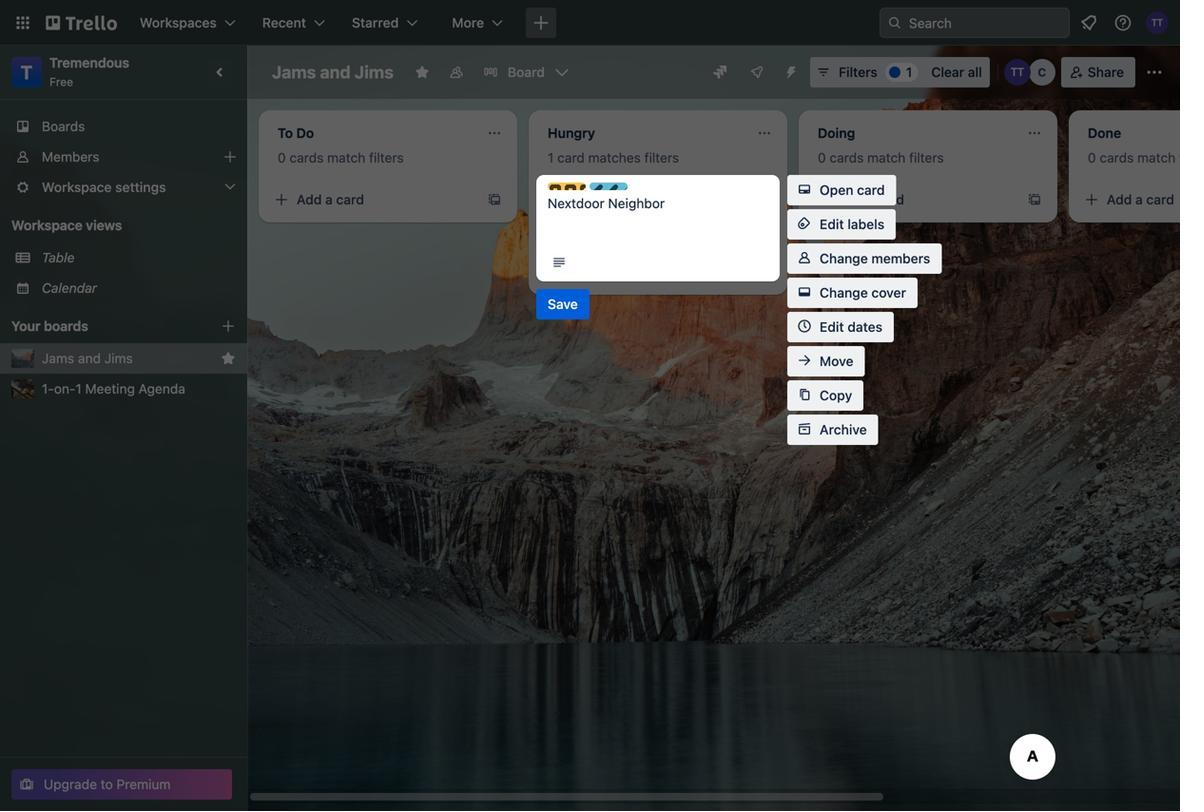 Task type: describe. For each thing, give the bounding box(es) containing it.
1 horizontal spatial add
[[567, 264, 592, 280]]

change for change cover
[[820, 285, 869, 301]]

on-
[[54, 381, 76, 397]]

matches
[[589, 150, 641, 166]]

f
[[1180, 150, 1181, 166]]

edit for edit dates
[[820, 319, 845, 335]]

Search field
[[903, 9, 1069, 37]]

cover
[[872, 285, 907, 301]]

members
[[42, 149, 99, 165]]

open
[[820, 182, 854, 198]]

copy
[[820, 388, 853, 403]]

1 match from the left
[[327, 150, 366, 166]]

chestercheeetah (chestercheeetah) image
[[1029, 59, 1056, 86]]

clear all button
[[924, 57, 990, 88]]

card for add a card button for 2nd create from template… image from the right
[[336, 192, 364, 207]]

1-on-1 meeting agenda link
[[42, 380, 236, 399]]

star or unstar board image
[[415, 65, 430, 80]]

your boards
[[11, 318, 88, 334]]

cards for add a card button for 2nd create from template… image from the right
[[290, 150, 324, 166]]

to
[[101, 777, 113, 793]]

0 for add a card button for 2nd create from template… image from the right
[[278, 150, 286, 166]]

0 cards match f
[[1089, 150, 1181, 166]]

3 cards from the left
[[1100, 150, 1134, 166]]

0 vertical spatial terry turtle (terryturtle) image
[[1147, 11, 1169, 34]]

dates
[[848, 319, 883, 335]]

calendar
[[42, 280, 97, 296]]

create board or workspace image
[[532, 13, 551, 32]]

1 vertical spatial terry turtle (terryturtle) image
[[1005, 59, 1031, 86]]

1-on-1 meeting agenda
[[42, 381, 185, 397]]

a for add a card button for 2nd create from template… image from the right
[[325, 192, 333, 207]]

save
[[548, 296, 578, 312]]

card for add a card button corresponding to first create from template… image from the right
[[877, 192, 905, 207]]

nextdoor neighbor
[[548, 196, 665, 211]]

1 filters from the left
[[369, 150, 404, 166]]

0 horizontal spatial and
[[78, 351, 101, 366]]

add board image
[[221, 319, 236, 334]]

tremendous link
[[49, 55, 129, 70]]

share button
[[1062, 57, 1136, 88]]

3 0 from the left
[[1089, 150, 1097, 166]]

c
[[1038, 66, 1047, 79]]

tremendous
[[49, 55, 129, 70]]

members
[[872, 251, 931, 266]]

neighbor
[[608, 196, 665, 211]]

premium
[[117, 777, 171, 793]]

1 card matches filters
[[548, 150, 680, 166]]

board button
[[476, 57, 578, 88]]

edit labels
[[820, 216, 885, 232]]

members link
[[0, 142, 247, 172]]

0 for add a card button corresponding to first create from template… image from the right
[[818, 150, 827, 166]]

workspace visible image
[[449, 65, 464, 80]]

0 horizontal spatial add
[[297, 192, 322, 207]]

board
[[508, 64, 545, 80]]

your
[[11, 318, 41, 334]]

2 horizontal spatial add
[[837, 192, 862, 207]]

workspace views
[[11, 217, 122, 233]]

Nextdoor Neighbor text field
[[548, 194, 769, 247]]

t link
[[11, 57, 42, 88]]

1 vertical spatial jams
[[42, 351, 74, 366]]

1 for 1 card matches filters
[[548, 150, 554, 166]]

table
[[42, 250, 75, 265]]

add a card for add a card button corresponding to first create from template… image from the right
[[837, 192, 905, 207]]

save button
[[537, 289, 590, 320]]

change cover button
[[788, 278, 918, 308]]

upgrade to premium link
[[11, 770, 232, 800]]

add a card for the middle add a card button
[[567, 264, 635, 280]]

tremendous free
[[49, 55, 129, 88]]

edit dates
[[820, 319, 883, 335]]

0 cards match filters for add a card button corresponding to first create from template… image from the right
[[818, 150, 944, 166]]

share
[[1088, 64, 1125, 80]]

free
[[49, 75, 73, 88]]

upgrade to premium
[[44, 777, 171, 793]]



Task type: locate. For each thing, give the bounding box(es) containing it.
2 0 cards match filters from the left
[[818, 150, 944, 166]]

1 horizontal spatial match
[[868, 150, 906, 166]]

1 0 cards match filters from the left
[[278, 150, 404, 166]]

1 0 from the left
[[278, 150, 286, 166]]

0
[[278, 150, 286, 166], [818, 150, 827, 166], [1089, 150, 1097, 166]]

color: sky, title: "flying cars" element
[[590, 183, 670, 197], [590, 183, 670, 197]]

0 horizontal spatial match
[[327, 150, 366, 166]]

and left star or unstar board image
[[320, 62, 351, 82]]

1 create from template… image from the left
[[487, 192, 502, 207]]

0 horizontal spatial terry turtle (terryturtle) image
[[1005, 59, 1031, 86]]

0 vertical spatial edit
[[820, 216, 845, 232]]

1 cards from the left
[[290, 150, 324, 166]]

match up open card
[[868, 150, 906, 166]]

upgrade
[[44, 777, 97, 793]]

jams and jims
[[272, 62, 394, 82], [42, 351, 133, 366]]

change cover
[[820, 285, 907, 301]]

1 vertical spatial 1
[[548, 150, 554, 166]]

3 filters from the left
[[910, 150, 944, 166]]

0 vertical spatial change
[[820, 251, 869, 266]]

2 horizontal spatial 1
[[907, 64, 913, 80]]

change down edit labels button
[[820, 251, 869, 266]]

jams inside 'text field'
[[272, 62, 316, 82]]

0 horizontal spatial a
[[325, 192, 333, 207]]

add
[[297, 192, 322, 207], [837, 192, 862, 207], [567, 264, 592, 280]]

jams and jims inside 'text field'
[[272, 62, 394, 82]]

edit left labels
[[820, 216, 845, 232]]

0 horizontal spatial add a card
[[297, 192, 364, 207]]

edit left dates at the top right
[[820, 319, 845, 335]]

1 vertical spatial jams and jims
[[42, 351, 133, 366]]

jims left star or unstar board image
[[355, 62, 394, 82]]

jams and jims down your boards with 2 items element
[[42, 351, 133, 366]]

0 horizontal spatial create from template… image
[[487, 192, 502, 207]]

1 horizontal spatial jams and jims
[[272, 62, 394, 82]]

2 0 from the left
[[818, 150, 827, 166]]

0 horizontal spatial 0
[[278, 150, 286, 166]]

primary element
[[0, 0, 1181, 46]]

boards
[[42, 118, 85, 134]]

copy button
[[788, 381, 864, 411]]

edit
[[820, 216, 845, 232], [820, 319, 845, 335]]

and inside 'text field'
[[320, 62, 351, 82]]

3 match from the left
[[1138, 150, 1176, 166]]

labels
[[848, 216, 885, 232]]

0 horizontal spatial add a card button
[[266, 185, 476, 215]]

change up edit dates button
[[820, 285, 869, 301]]

edit dates button
[[788, 312, 895, 343]]

boards
[[44, 318, 88, 334]]

table link
[[42, 248, 236, 267]]

change inside button
[[820, 285, 869, 301]]

Board name text field
[[263, 57, 403, 88]]

a for the middle add a card button
[[596, 264, 603, 280]]

2 horizontal spatial filters
[[910, 150, 944, 166]]

2 cards from the left
[[830, 150, 864, 166]]

cards
[[290, 150, 324, 166], [830, 150, 864, 166], [1100, 150, 1134, 166]]

terry turtle (terryturtle) image right open information menu icon
[[1147, 11, 1169, 34]]

change inside button
[[820, 251, 869, 266]]

add a card for add a card button for 2nd create from template… image from the right
[[297, 192, 364, 207]]

2 create from template… image from the left
[[1028, 192, 1043, 207]]

2 horizontal spatial add a card
[[837, 192, 905, 207]]

0 vertical spatial and
[[320, 62, 351, 82]]

views
[[86, 217, 122, 233]]

jams
[[272, 62, 316, 82], [42, 351, 74, 366]]

and
[[320, 62, 351, 82], [78, 351, 101, 366]]

1 horizontal spatial cards
[[830, 150, 864, 166]]

1 right 1-
[[76, 381, 82, 397]]

0 horizontal spatial 1
[[76, 381, 82, 397]]

open information menu image
[[1114, 13, 1133, 32]]

change
[[820, 251, 869, 266], [820, 285, 869, 301]]

a
[[325, 192, 333, 207], [866, 192, 873, 207], [596, 264, 603, 280]]

calendar link
[[42, 279, 236, 298]]

t
[[21, 61, 33, 83]]

1 horizontal spatial create from template… image
[[1028, 192, 1043, 207]]

0 horizontal spatial filters
[[369, 150, 404, 166]]

1 horizontal spatial add a card button
[[537, 257, 746, 287]]

2 match from the left
[[868, 150, 906, 166]]

0 cards match filters for add a card button for 2nd create from template… image from the right
[[278, 150, 404, 166]]

1 for 1
[[907, 64, 913, 80]]

move
[[820, 353, 854, 369]]

terry turtle (terryturtle) image
[[1147, 11, 1169, 34], [1005, 59, 1031, 86]]

1 horizontal spatial jims
[[355, 62, 394, 82]]

workspace
[[11, 217, 83, 233]]

0 horizontal spatial jims
[[104, 351, 133, 366]]

card
[[558, 150, 585, 166], [857, 182, 885, 198], [336, 192, 364, 207], [877, 192, 905, 207], [607, 264, 635, 280]]

0 horizontal spatial 0 cards match filters
[[278, 150, 404, 166]]

cards for add a card button corresponding to first create from template… image from the right
[[830, 150, 864, 166]]

0 vertical spatial jams and jims
[[272, 62, 394, 82]]

jams and jims left star or unstar board image
[[272, 62, 394, 82]]

agenda
[[139, 381, 185, 397]]

1 up "nextdoor"
[[548, 150, 554, 166]]

2 horizontal spatial a
[[866, 192, 873, 207]]

0 cards match filters
[[278, 150, 404, 166], [818, 150, 944, 166]]

archive button
[[788, 415, 879, 445]]

2 vertical spatial 1
[[76, 381, 82, 397]]

add a card
[[297, 192, 364, 207], [837, 192, 905, 207], [567, 264, 635, 280]]

filters
[[369, 150, 404, 166], [645, 150, 680, 166], [910, 150, 944, 166]]

move button
[[788, 346, 865, 377]]

1 vertical spatial edit
[[820, 319, 845, 335]]

clear all
[[932, 64, 983, 80]]

2 edit from the top
[[820, 319, 845, 335]]

1 horizontal spatial 0 cards match filters
[[818, 150, 944, 166]]

jims
[[355, 62, 394, 82], [104, 351, 133, 366]]

show menu image
[[1146, 63, 1165, 82]]

2 horizontal spatial 0
[[1089, 150, 1097, 166]]

match down jams and jims 'text field'
[[327, 150, 366, 166]]

0 notifications image
[[1078, 11, 1101, 34]]

open card link
[[788, 175, 897, 206]]

1 horizontal spatial a
[[596, 264, 603, 280]]

change members button
[[788, 244, 942, 274]]

change members
[[820, 251, 931, 266]]

starred icon image
[[221, 351, 236, 366]]

0 cards match filters up open card
[[818, 150, 944, 166]]

1 horizontal spatial terry turtle (terryturtle) image
[[1147, 11, 1169, 34]]

cards left f
[[1100, 150, 1134, 166]]

add a card button for first create from template… image from the right
[[807, 185, 1016, 215]]

create from template… image
[[487, 192, 502, 207], [1028, 192, 1043, 207]]

1 vertical spatial jims
[[104, 351, 133, 366]]

nextdoor neighbor link
[[548, 194, 769, 213]]

all
[[968, 64, 983, 80]]

boards link
[[0, 111, 247, 142]]

1 vertical spatial and
[[78, 351, 101, 366]]

0 vertical spatial 1
[[907, 64, 913, 80]]

0 cards match filters down jams and jims 'text field'
[[278, 150, 404, 166]]

cars
[[645, 184, 670, 197], [645, 184, 670, 197]]

flying cars
[[609, 184, 670, 197], [609, 184, 670, 197]]

search image
[[888, 15, 903, 30]]

0 horizontal spatial cards
[[290, 150, 324, 166]]

power ups image
[[750, 65, 765, 80]]

1 vertical spatial change
[[820, 285, 869, 301]]

card inside open card link
[[857, 182, 885, 198]]

card for the middle add a card button
[[607, 264, 635, 280]]

match left f
[[1138, 150, 1176, 166]]

0 horizontal spatial jams and jims
[[42, 351, 133, 366]]

a for add a card button corresponding to first create from template… image from the right
[[866, 192, 873, 207]]

jams and jims link
[[42, 349, 213, 368]]

your boards with 2 items element
[[11, 315, 192, 338]]

0 vertical spatial jams
[[272, 62, 316, 82]]

1 horizontal spatial add a card
[[567, 264, 635, 280]]

1 horizontal spatial 1
[[548, 150, 554, 166]]

1 horizontal spatial 0
[[818, 150, 827, 166]]

jims up 1-on-1 meeting agenda
[[104, 351, 133, 366]]

0 horizontal spatial jams
[[42, 351, 74, 366]]

edit for edit labels
[[820, 216, 845, 232]]

color: yellow, title: none image
[[548, 183, 586, 190], [548, 183, 586, 190]]

0 vertical spatial jims
[[355, 62, 394, 82]]

c button
[[1029, 59, 1056, 86]]

2 filters from the left
[[645, 150, 680, 166]]

2 horizontal spatial add a card button
[[807, 185, 1016, 215]]

add a card button for 2nd create from template… image from the right
[[266, 185, 476, 215]]

1 horizontal spatial and
[[320, 62, 351, 82]]

1 left clear
[[907, 64, 913, 80]]

add a card button
[[266, 185, 476, 215], [807, 185, 1016, 215], [537, 257, 746, 287]]

1-
[[42, 381, 54, 397]]

1 edit from the top
[[820, 216, 845, 232]]

archive
[[820, 422, 868, 438]]

back to home image
[[46, 8, 117, 38]]

match
[[327, 150, 366, 166], [868, 150, 906, 166], [1138, 150, 1176, 166]]

jims inside 'text field'
[[355, 62, 394, 82]]

edit labels button
[[788, 209, 896, 240]]

terry turtle (terryturtle) image left the "c"
[[1005, 59, 1031, 86]]

1 horizontal spatial filters
[[645, 150, 680, 166]]

flying
[[609, 184, 642, 197], [609, 184, 642, 197]]

cards up open card
[[830, 150, 864, 166]]

cards down jams and jims 'text field'
[[290, 150, 324, 166]]

clear
[[932, 64, 965, 80]]

meeting
[[85, 381, 135, 397]]

automation image
[[776, 57, 803, 84]]

2 change from the top
[[820, 285, 869, 301]]

2 horizontal spatial match
[[1138, 150, 1176, 166]]

1 change from the top
[[820, 251, 869, 266]]

open card
[[820, 182, 885, 198]]

change for change members
[[820, 251, 869, 266]]

nextdoor
[[548, 196, 605, 211]]

and down your boards with 2 items element
[[78, 351, 101, 366]]

1 horizontal spatial jams
[[272, 62, 316, 82]]

filters
[[839, 64, 878, 80]]

1
[[907, 64, 913, 80], [548, 150, 554, 166], [76, 381, 82, 397]]

2 horizontal spatial cards
[[1100, 150, 1134, 166]]



Task type: vqa. For each thing, say whether or not it's contained in the screenshot.
Simple
no



